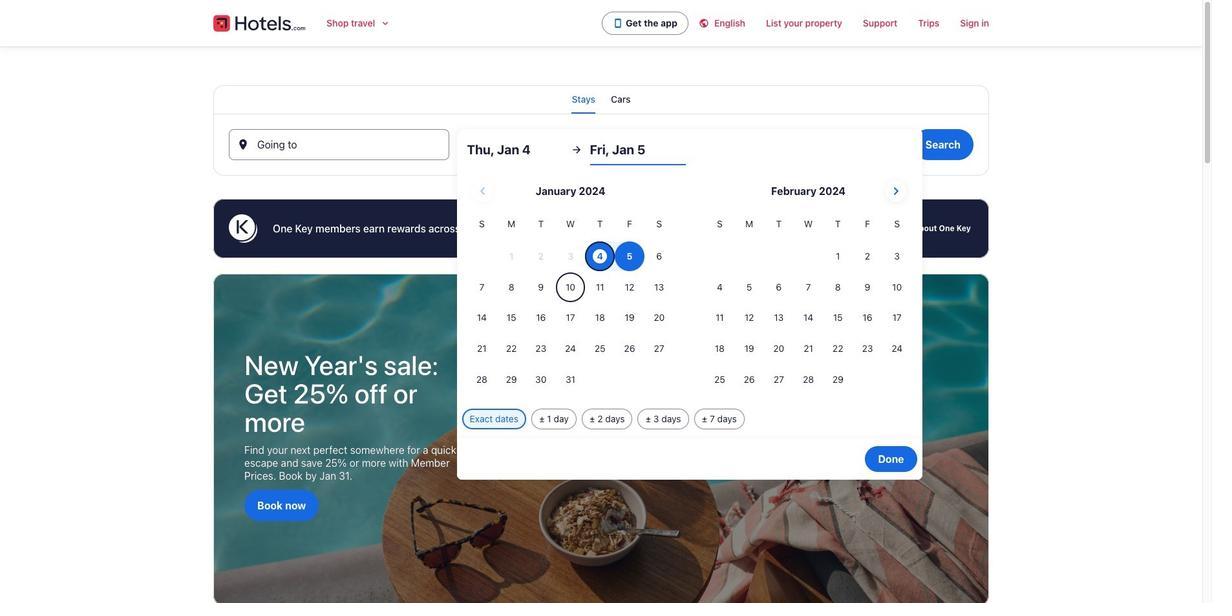 Task type: locate. For each thing, give the bounding box(es) containing it.
tab list
[[213, 85, 989, 114]]

application
[[467, 176, 912, 396]]

wooden table with sunglasses image
[[213, 274, 989, 604]]

main content
[[0, 47, 1203, 604]]

previous month image
[[475, 184, 491, 199]]

hotels logo image
[[213, 13, 306, 34]]



Task type: vqa. For each thing, say whether or not it's contained in the screenshot.
directional icon
yes



Task type: describe. For each thing, give the bounding box(es) containing it.
directional image
[[571, 144, 582, 156]]

small image
[[699, 18, 714, 28]]

next month image
[[888, 184, 904, 199]]

january 2024 element
[[467, 217, 674, 396]]

shop travel image
[[380, 18, 391, 28]]

download the app button image
[[613, 18, 623, 28]]

february 2024 element
[[705, 217, 912, 396]]



